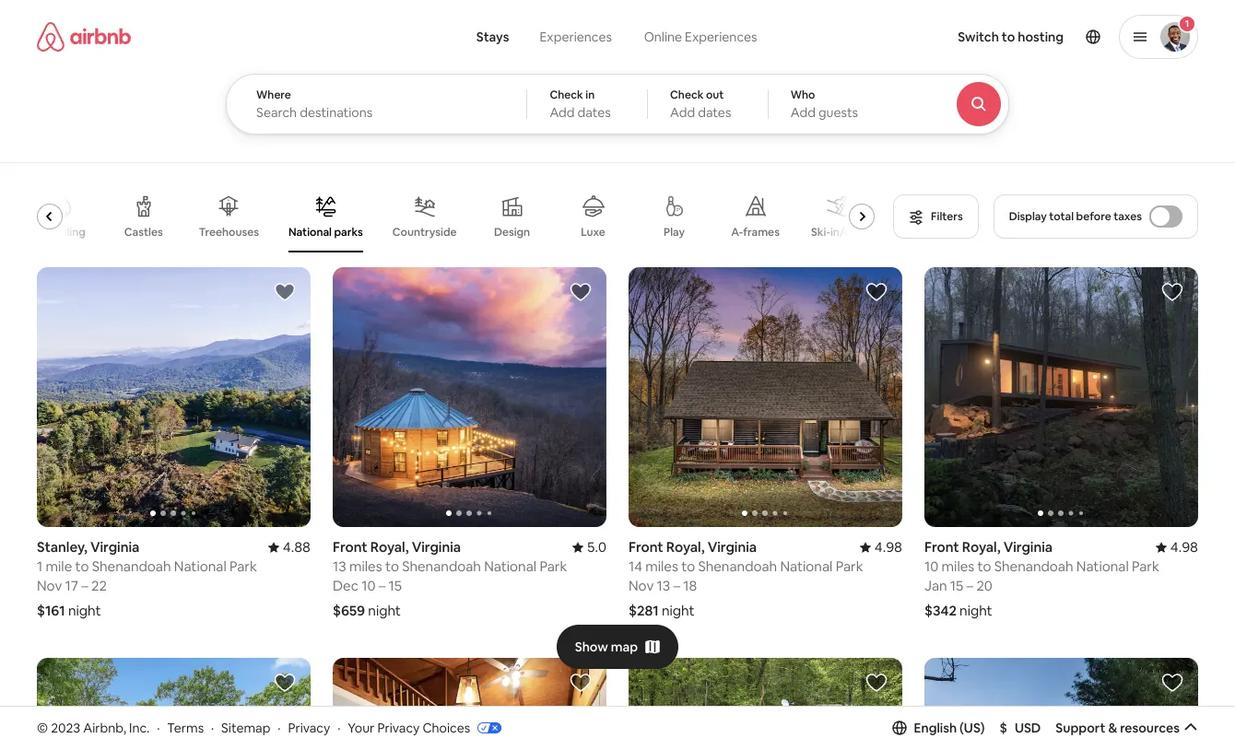 Task type: locate. For each thing, give the bounding box(es) containing it.
a-
[[732, 225, 744, 240]]

check inside check out add dates
[[671, 88, 704, 102]]

add
[[550, 104, 575, 121], [671, 104, 696, 121], [791, 104, 816, 121]]

1 horizontal spatial 1
[[1186, 18, 1190, 30]]

1 button
[[1120, 15, 1199, 59]]

1 horizontal spatial 13
[[657, 578, 671, 595]]

royal, for 20
[[963, 539, 1001, 556]]

0 horizontal spatial check
[[550, 88, 584, 102]]

2 4.98 out of 5 average rating image from the left
[[1156, 539, 1199, 556]]

online experiences link
[[628, 18, 774, 55]]

royal, inside front royal, virginia 13 miles to shenandoah national park dec 10 – 15 $659 night
[[371, 539, 409, 556]]

national inside front royal, virginia 10 miles to shenandoah national park jan 15 – 20 $342 night
[[1077, 558, 1130, 576]]

national
[[289, 225, 332, 240], [174, 558, 227, 576], [484, 558, 537, 576], [781, 558, 833, 576], [1077, 558, 1130, 576]]

nov down the mile at the bottom left of page
[[37, 578, 62, 595]]

0 horizontal spatial dates
[[578, 104, 611, 121]]

1 15 from the left
[[389, 578, 402, 595]]

1 horizontal spatial privacy
[[378, 720, 420, 737]]

5.0
[[587, 539, 607, 556]]

– right 17 on the bottom left
[[81, 578, 88, 595]]

0 horizontal spatial nov
[[37, 578, 62, 595]]

0 vertical spatial 10
[[925, 558, 939, 576]]

online experiences
[[644, 29, 758, 45]]

front for 10
[[925, 539, 960, 556]]

2 dates from the left
[[698, 104, 732, 121]]

3 add from the left
[[791, 104, 816, 121]]

add to wishlist: front royal, virginia image down show
[[570, 673, 592, 695]]

1 horizontal spatial check
[[671, 88, 704, 102]]

15 inside front royal, virginia 10 miles to shenandoah national park jan 15 – 20 $342 night
[[951, 578, 964, 595]]

privacy down add to wishlist: haymarket, virginia icon
[[288, 720, 330, 737]]

sitemap link
[[221, 720, 271, 737]]

check left out
[[671, 88, 704, 102]]

virginia
[[90, 539, 140, 556], [412, 539, 461, 556], [708, 539, 757, 556], [1004, 539, 1053, 556]]

2 add from the left
[[671, 104, 696, 121]]

experiences up in
[[540, 29, 612, 45]]

to inside front royal, virginia 14 miles to shenandoah national park nov 13 – 18 $281 night
[[682, 558, 696, 576]]

usd
[[1015, 720, 1042, 737]]

your privacy choices link
[[348, 720, 502, 738]]

– right dec
[[379, 578, 386, 595]]

14
[[629, 558, 643, 576]]

3 royal, from the left
[[963, 539, 1001, 556]]

· left your
[[338, 720, 341, 737]]

0 horizontal spatial privacy
[[288, 720, 330, 737]]

2 add to wishlist: front royal, virginia image from the left
[[1162, 281, 1184, 303]]

15 right dec
[[389, 578, 402, 595]]

front inside front royal, virginia 13 miles to shenandoah national park dec 10 – 15 $659 night
[[333, 539, 368, 556]]

2 front from the left
[[629, 539, 664, 556]]

1 horizontal spatial add to wishlist: front royal, virginia image
[[1162, 281, 1184, 303]]

to
[[1002, 29, 1016, 45], [75, 558, 89, 576], [385, 558, 399, 576], [682, 558, 696, 576], [978, 558, 992, 576]]

1 miles from the left
[[350, 558, 382, 576]]

add inside who add guests
[[791, 104, 816, 121]]

1 shenandoah from the left
[[92, 558, 171, 576]]

1 vertical spatial add to wishlist: front royal, virginia image
[[570, 673, 592, 695]]

2 horizontal spatial miles
[[942, 558, 975, 576]]

experiences right online
[[685, 29, 758, 45]]

1 dates from the left
[[578, 104, 611, 121]]

13 inside front royal, virginia 13 miles to shenandoah national park dec 10 – 15 $659 night
[[333, 558, 347, 576]]

virginia inside front royal, virginia 13 miles to shenandoah national park dec 10 – 15 $659 night
[[412, 539, 461, 556]]

front royal, virginia 10 miles to shenandoah national park jan 15 – 20 $342 night
[[925, 539, 1160, 620]]

– left 20
[[967, 578, 974, 595]]

night
[[68, 602, 101, 620], [368, 602, 401, 620], [662, 602, 695, 620], [960, 602, 993, 620]]

2 experiences from the left
[[685, 29, 758, 45]]

3 shenandoah from the left
[[699, 558, 778, 576]]

1 horizontal spatial 4.98
[[1171, 539, 1199, 556]]

3 front from the left
[[925, 539, 960, 556]]

check left in
[[550, 88, 584, 102]]

miles up jan
[[942, 558, 975, 576]]

virginia for front royal, virginia 10 miles to shenandoah national park jan 15 – 20 $342 night
[[1004, 539, 1053, 556]]

·
[[157, 720, 160, 737], [211, 720, 214, 737], [278, 720, 281, 737], [338, 720, 341, 737]]

3 – from the left
[[674, 578, 681, 595]]

– for nov
[[674, 578, 681, 595]]

0 horizontal spatial 4.98 out of 5 average rating image
[[860, 539, 903, 556]]

2 royal, from the left
[[667, 539, 705, 556]]

add inside check in add dates
[[550, 104, 575, 121]]

4 virginia from the left
[[1004, 539, 1053, 556]]

front inside front royal, virginia 10 miles to shenandoah national park jan 15 – 20 $342 night
[[925, 539, 960, 556]]

15
[[389, 578, 402, 595], [951, 578, 964, 595]]

miles inside front royal, virginia 13 miles to shenandoah national park dec 10 – 15 $659 night
[[350, 558, 382, 576]]

switch to hosting link
[[947, 18, 1075, 56]]

0 horizontal spatial royal,
[[371, 539, 409, 556]]

where
[[256, 88, 291, 102]]

miles inside front royal, virginia 14 miles to shenandoah national park nov 13 – 18 $281 night
[[646, 558, 679, 576]]

nov inside "stanley, virginia 1 mile to shenandoah national park nov 17 – 22 $161 night"
[[37, 578, 62, 595]]

castles
[[124, 225, 163, 240]]

1 vertical spatial 10
[[362, 578, 376, 595]]

1 4.98 from the left
[[875, 539, 903, 556]]

2 horizontal spatial royal,
[[963, 539, 1001, 556]]

treehouses
[[199, 225, 259, 240]]

front
[[333, 539, 368, 556], [629, 539, 664, 556], [925, 539, 960, 556]]

0 horizontal spatial 4.98
[[875, 539, 903, 556]]

add to wishlist: linden, virginia image
[[866, 673, 888, 695]]

18
[[684, 578, 698, 595]]

10 right dec
[[362, 578, 376, 595]]

2 nov from the left
[[629, 578, 654, 595]]

dates inside check out add dates
[[698, 104, 732, 121]]

park for 13 miles to shenandoah national park
[[540, 558, 568, 576]]

add down the who
[[791, 104, 816, 121]]

dates down out
[[698, 104, 732, 121]]

filters button
[[894, 195, 979, 239]]

3 virginia from the left
[[708, 539, 757, 556]]

park
[[230, 558, 257, 576], [540, 558, 568, 576], [836, 558, 864, 576], [1133, 558, 1160, 576]]

1 park from the left
[[230, 558, 257, 576]]

virginia inside front royal, virginia 14 miles to shenandoah national park nov 13 – 18 $281 night
[[708, 539, 757, 556]]

2 park from the left
[[540, 558, 568, 576]]

to inside front royal, virginia 10 miles to shenandoah national park jan 15 – 20 $342 night
[[978, 558, 992, 576]]

miles for 10
[[350, 558, 382, 576]]

to inside front royal, virginia 13 miles to shenandoah national park dec 10 – 15 $659 night
[[385, 558, 399, 576]]

1 horizontal spatial royal,
[[667, 539, 705, 556]]

add to wishlist: front royal, virginia image down the luxe in the top left of the page
[[570, 281, 592, 303]]

3 park from the left
[[836, 558, 864, 576]]

in
[[586, 88, 595, 102]]

0 vertical spatial 13
[[333, 558, 347, 576]]

add down online experiences
[[671, 104, 696, 121]]

nov down 14
[[629, 578, 654, 595]]

night for $659
[[368, 602, 401, 620]]

dates
[[578, 104, 611, 121], [698, 104, 732, 121]]

4 night from the left
[[960, 602, 993, 620]]

1 virginia from the left
[[90, 539, 140, 556]]

4 park from the left
[[1133, 558, 1160, 576]]

1 add to wishlist: front royal, virginia image from the left
[[866, 281, 888, 303]]

your privacy choices
[[348, 720, 471, 737]]

0 horizontal spatial experiences
[[540, 29, 612, 45]]

1 horizontal spatial dates
[[698, 104, 732, 121]]

park inside front royal, virginia 13 miles to shenandoah national park dec 10 – 15 $659 night
[[540, 558, 568, 576]]

15 right jan
[[951, 578, 964, 595]]

virginia inside front royal, virginia 10 miles to shenandoah national park jan 15 – 20 $342 night
[[1004, 539, 1053, 556]]

privacy
[[288, 720, 330, 737], [378, 720, 420, 737]]

park for 10 miles to shenandoah national park
[[1133, 558, 1160, 576]]

miles inside front royal, virginia 10 miles to shenandoah national park jan 15 – 20 $342 night
[[942, 558, 975, 576]]

virginia for front royal, virginia 14 miles to shenandoah national park nov 13 – 18 $281 night
[[708, 539, 757, 556]]

english (us) button
[[892, 720, 986, 737]]

night down 17 on the bottom left
[[68, 602, 101, 620]]

national inside front royal, virginia 14 miles to shenandoah national park nov 13 – 18 $281 night
[[781, 558, 833, 576]]

2 4.98 from the left
[[1171, 539, 1199, 556]]

· right inc.
[[157, 720, 160, 737]]

dates for check in add dates
[[578, 104, 611, 121]]

experiences button
[[524, 18, 628, 55]]

taxes
[[1114, 209, 1143, 224]]

– inside front royal, virginia 14 miles to shenandoah national park nov 13 – 18 $281 night
[[674, 578, 681, 595]]

0 vertical spatial add to wishlist: front royal, virginia image
[[570, 281, 592, 303]]

dates inside check in add dates
[[578, 104, 611, 121]]

1 horizontal spatial add
[[671, 104, 696, 121]]

0 horizontal spatial 1
[[37, 558, 43, 576]]

airbnb,
[[83, 720, 126, 737]]

front inside front royal, virginia 14 miles to shenandoah national park nov 13 – 18 $281 night
[[629, 539, 664, 556]]

1 inside '1' dropdown button
[[1186, 18, 1190, 30]]

out
[[706, 88, 724, 102]]

add down experiences button
[[550, 104, 575, 121]]

1 add from the left
[[550, 104, 575, 121]]

privacy right your
[[378, 720, 420, 737]]

&
[[1109, 720, 1118, 737]]

night down '18'
[[662, 602, 695, 620]]

night down 20
[[960, 602, 993, 620]]

0 horizontal spatial add to wishlist: front royal, virginia image
[[866, 281, 888, 303]]

3 night from the left
[[662, 602, 695, 620]]

front royal, virginia 14 miles to shenandoah national park nov 13 – 18 $281 night
[[629, 539, 864, 620]]

1 horizontal spatial experiences
[[685, 29, 758, 45]]

2 15 from the left
[[951, 578, 964, 595]]

1 experiences from the left
[[540, 29, 612, 45]]

– inside front royal, virginia 13 miles to shenandoah national park dec 10 – 15 $659 night
[[379, 578, 386, 595]]

0 horizontal spatial front
[[333, 539, 368, 556]]

$ usd
[[1000, 720, 1042, 737]]

1 horizontal spatial 15
[[951, 578, 964, 595]]

front for 13
[[333, 539, 368, 556]]

national for front royal, virginia 13 miles to shenandoah national park dec 10 – 15 $659 night
[[484, 558, 537, 576]]

1 nov from the left
[[37, 578, 62, 595]]

shenandoah inside front royal, virginia 13 miles to shenandoah national park dec 10 – 15 $659 night
[[402, 558, 481, 576]]

stays tab panel
[[226, 74, 1060, 135]]

switch to hosting
[[959, 29, 1064, 45]]

frames
[[744, 225, 780, 240]]

· right terms on the bottom left
[[211, 720, 214, 737]]

add to wishlist: front royal, virginia image
[[866, 281, 888, 303], [1162, 281, 1184, 303]]

2 night from the left
[[368, 602, 401, 620]]

2 virginia from the left
[[412, 539, 461, 556]]

1 front from the left
[[333, 539, 368, 556]]

4 shenandoah from the left
[[995, 558, 1074, 576]]

4.98 out of 5 average rating image
[[860, 539, 903, 556], [1156, 539, 1199, 556]]

2 horizontal spatial add
[[791, 104, 816, 121]]

2 privacy from the left
[[378, 720, 420, 737]]

– inside front royal, virginia 10 miles to shenandoah national park jan 15 – 20 $342 night
[[967, 578, 974, 595]]

add inside check out add dates
[[671, 104, 696, 121]]

0 horizontal spatial 10
[[362, 578, 376, 595]]

0 horizontal spatial 15
[[389, 578, 402, 595]]

1 vertical spatial 13
[[657, 578, 671, 595]]

design
[[494, 225, 530, 240]]

0 vertical spatial 1
[[1186, 18, 1190, 30]]

1 4.98 out of 5 average rating image from the left
[[860, 539, 903, 556]]

1 horizontal spatial nov
[[629, 578, 654, 595]]

shenandoah
[[92, 558, 171, 576], [402, 558, 481, 576], [699, 558, 778, 576], [995, 558, 1074, 576]]

2 – from the left
[[379, 578, 386, 595]]

1 night from the left
[[68, 602, 101, 620]]

13
[[333, 558, 347, 576], [657, 578, 671, 595]]

check inside check in add dates
[[550, 88, 584, 102]]

None search field
[[226, 0, 1060, 135]]

13 up dec
[[333, 558, 347, 576]]

1 horizontal spatial 4.98 out of 5 average rating image
[[1156, 539, 1199, 556]]

to for front royal, virginia 14 miles to shenandoah national park nov 13 – 18 $281 night
[[682, 558, 696, 576]]

front up dec
[[333, 539, 368, 556]]

– left '18'
[[674, 578, 681, 595]]

night inside front royal, virginia 10 miles to shenandoah national park jan 15 – 20 $342 night
[[960, 602, 993, 620]]

park inside "stanley, virginia 1 mile to shenandoah national park nov 17 – 22 $161 night"
[[230, 558, 257, 576]]

2 horizontal spatial front
[[925, 539, 960, 556]]

english
[[915, 720, 957, 737]]

show
[[575, 639, 609, 655]]

3 miles from the left
[[942, 558, 975, 576]]

dates down in
[[578, 104, 611, 121]]

night inside front royal, virginia 13 miles to shenandoah national park dec 10 – 15 $659 night
[[368, 602, 401, 620]]

royal, inside front royal, virginia 14 miles to shenandoah national park nov 13 – 18 $281 night
[[667, 539, 705, 556]]

1 horizontal spatial front
[[629, 539, 664, 556]]

4 – from the left
[[967, 578, 974, 595]]

park inside front royal, virginia 10 miles to shenandoah national park jan 15 – 20 $342 night
[[1133, 558, 1160, 576]]

miles right 14
[[646, 558, 679, 576]]

national inside front royal, virginia 13 miles to shenandoah national park dec 10 – 15 $659 night
[[484, 558, 537, 576]]

group
[[37, 181, 883, 253], [37, 267, 311, 528], [333, 267, 607, 528], [629, 267, 903, 528], [925, 267, 1199, 528], [37, 659, 311, 751], [333, 659, 607, 751], [629, 659, 903, 751], [925, 659, 1199, 751]]

1 – from the left
[[81, 578, 88, 595]]

group containing national parks
[[37, 181, 883, 253]]

royal, inside front royal, virginia 10 miles to shenandoah national park jan 15 – 20 $342 night
[[963, 539, 1001, 556]]

1
[[1186, 18, 1190, 30], [37, 558, 43, 576]]

inc.
[[129, 720, 150, 737]]

2 check from the left
[[671, 88, 704, 102]]

add to wishlist: front royal, virginia image
[[570, 281, 592, 303], [570, 673, 592, 695]]

2 add to wishlist: front royal, virginia image from the top
[[570, 673, 592, 695]]

10 inside front royal, virginia 13 miles to shenandoah national park dec 10 – 15 $659 night
[[362, 578, 376, 595]]

who add guests
[[791, 88, 859, 121]]

resources
[[1121, 720, 1181, 737]]

1 vertical spatial 1
[[37, 558, 43, 576]]

10 up jan
[[925, 558, 939, 576]]

check
[[550, 88, 584, 102], [671, 88, 704, 102]]

0 horizontal spatial 13
[[333, 558, 347, 576]]

10
[[925, 558, 939, 576], [362, 578, 376, 595]]

1 · from the left
[[157, 720, 160, 737]]

shenandoah inside front royal, virginia 14 miles to shenandoah national park nov 13 – 18 $281 night
[[699, 558, 778, 576]]

night right "$659"
[[368, 602, 401, 620]]

shenandoah inside front royal, virginia 10 miles to shenandoah national park jan 15 – 20 $342 night
[[995, 558, 1074, 576]]

2 miles from the left
[[646, 558, 679, 576]]

night inside front royal, virginia 14 miles to shenandoah national park nov 13 – 18 $281 night
[[662, 602, 695, 620]]

13 left '18'
[[657, 578, 671, 595]]

0 horizontal spatial miles
[[350, 558, 382, 576]]

0 horizontal spatial add
[[550, 104, 575, 121]]

front up 14
[[629, 539, 664, 556]]

13 inside front royal, virginia 14 miles to shenandoah national park nov 13 – 18 $281 night
[[657, 578, 671, 595]]

$161
[[37, 602, 65, 620]]

to for front royal, virginia 13 miles to shenandoah national park dec 10 – 15 $659 night
[[385, 558, 399, 576]]

1 horizontal spatial miles
[[646, 558, 679, 576]]

miles up dec
[[350, 558, 382, 576]]

· left privacy link
[[278, 720, 281, 737]]

experiences
[[540, 29, 612, 45], [685, 29, 758, 45]]

dec
[[333, 578, 359, 595]]

1 check from the left
[[550, 88, 584, 102]]

add for check out add dates
[[671, 104, 696, 121]]

sitemap
[[221, 720, 271, 737]]

1 horizontal spatial 10
[[925, 558, 939, 576]]

miles
[[350, 558, 382, 576], [646, 558, 679, 576], [942, 558, 975, 576]]

–
[[81, 578, 88, 595], [379, 578, 386, 595], [674, 578, 681, 595], [967, 578, 974, 595]]

experiences inside online experiences link
[[685, 29, 758, 45]]

terms link
[[167, 720, 204, 737]]

night for $342
[[960, 602, 993, 620]]

shenandoah for 14
[[699, 558, 778, 576]]

$
[[1000, 720, 1008, 737]]

park inside front royal, virginia 14 miles to shenandoah national park nov 13 – 18 $281 night
[[836, 558, 864, 576]]

2 shenandoah from the left
[[402, 558, 481, 576]]

front up jan
[[925, 539, 960, 556]]

1 royal, from the left
[[371, 539, 409, 556]]

shenandoah inside "stanley, virginia 1 mile to shenandoah national park nov 17 – 22 $161 night"
[[92, 558, 171, 576]]



Task type: vqa. For each thing, say whether or not it's contained in the screenshot.
hours within Pottery In The Mission group
no



Task type: describe. For each thing, give the bounding box(es) containing it.
filters
[[932, 209, 964, 224]]

support
[[1056, 720, 1106, 737]]

to inside "stanley, virginia 1 mile to shenandoah national park nov 17 – 22 $161 night"
[[75, 558, 89, 576]]

luxe
[[581, 225, 606, 240]]

2 · from the left
[[211, 720, 214, 737]]

privacy inside your privacy choices link
[[378, 720, 420, 737]]

who
[[791, 88, 816, 102]]

online
[[644, 29, 683, 45]]

shenandoah for 10
[[995, 558, 1074, 576]]

park for 14 miles to shenandoah national park
[[836, 558, 864, 576]]

add to wishlist: haymarket, virginia image
[[274, 673, 296, 695]]

4 · from the left
[[338, 720, 341, 737]]

– for dec
[[379, 578, 386, 595]]

national parks
[[289, 225, 363, 240]]

Where field
[[256, 104, 498, 121]]

$342
[[925, 602, 957, 620]]

dates for check out add dates
[[698, 104, 732, 121]]

check for check in add dates
[[550, 88, 584, 102]]

none search field containing stays
[[226, 0, 1060, 135]]

royal, for 15
[[371, 539, 409, 556]]

stanley,
[[37, 539, 87, 556]]

night for $281
[[662, 602, 695, 620]]

miles for 15
[[942, 558, 975, 576]]

(us)
[[960, 720, 986, 737]]

10 inside front royal, virginia 10 miles to shenandoah national park jan 15 – 20 $342 night
[[925, 558, 939, 576]]

switch
[[959, 29, 1000, 45]]

stays button
[[462, 18, 524, 55]]

stays
[[477, 29, 510, 45]]

17
[[65, 578, 78, 595]]

royal, for 18
[[667, 539, 705, 556]]

play
[[664, 225, 685, 240]]

add to wishlist: stanley, virginia image
[[274, 281, 296, 303]]

nov inside front royal, virginia 14 miles to shenandoah national park nov 13 – 18 $281 night
[[629, 578, 654, 595]]

what can we help you find? tab list
[[462, 18, 628, 55]]

virginia for front royal, virginia 13 miles to shenandoah national park dec 10 – 15 $659 night
[[412, 539, 461, 556]]

a-frames
[[732, 225, 780, 240]]

privacy link
[[288, 720, 330, 737]]

national inside "stanley, virginia 1 mile to shenandoah national park nov 17 – 22 $161 night"
[[174, 558, 227, 576]]

add to wishlist: front royal, virginia image for front royal, virginia 10 miles to shenandoah national park jan 15 – 20 $342 night
[[1162, 281, 1184, 303]]

trending
[[39, 225, 86, 240]]

ski-in/out
[[812, 225, 862, 240]]

front for 14
[[629, 539, 664, 556]]

4.98 out of 5 average rating image for front royal, virginia 14 miles to shenandoah national park nov 13 – 18 $281 night
[[860, 539, 903, 556]]

total
[[1050, 209, 1075, 224]]

front royal, virginia 13 miles to shenandoah national park dec 10 – 15 $659 night
[[333, 539, 568, 620]]

parks
[[334, 225, 363, 240]]

display
[[1010, 209, 1048, 224]]

virginia inside "stanley, virginia 1 mile to shenandoah national park nov 17 – 22 $161 night"
[[90, 539, 140, 556]]

– for jan
[[967, 578, 974, 595]]

stanley, virginia 1 mile to shenandoah national park nov 17 – 22 $161 night
[[37, 539, 257, 620]]

experiences inside experiences button
[[540, 29, 612, 45]]

english (us)
[[915, 720, 986, 737]]

support & resources
[[1056, 720, 1181, 737]]

1 privacy from the left
[[288, 720, 330, 737]]

check for check out add dates
[[671, 88, 704, 102]]

1 inside "stanley, virginia 1 mile to shenandoah national park nov 17 – 22 $161 night"
[[37, 558, 43, 576]]

4.98 for front royal, virginia 14 miles to shenandoah national park nov 13 – 18 $281 night
[[875, 539, 903, 556]]

show map button
[[557, 625, 679, 669]]

before
[[1077, 209, 1112, 224]]

profile element
[[803, 0, 1199, 74]]

check in add dates
[[550, 88, 611, 121]]

22
[[91, 578, 107, 595]]

$281
[[629, 602, 659, 620]]

choices
[[423, 720, 471, 737]]

terms · sitemap · privacy
[[167, 720, 330, 737]]

add to wishlist: front royal, virginia image for front royal, virginia 14 miles to shenandoah national park nov 13 – 18 $281 night
[[866, 281, 888, 303]]

4.88 out of 5 average rating image
[[268, 539, 311, 556]]

4.88
[[283, 539, 311, 556]]

4.98 out of 5 average rating image for front royal, virginia 10 miles to shenandoah national park jan 15 – 20 $342 night
[[1156, 539, 1199, 556]]

display total before taxes button
[[994, 195, 1199, 239]]

1 add to wishlist: front royal, virginia image from the top
[[570, 281, 592, 303]]

add to wishlist: delaplane, virginia image
[[1162, 673, 1184, 695]]

night inside "stanley, virginia 1 mile to shenandoah national park nov 17 – 22 $161 night"
[[68, 602, 101, 620]]

display total before taxes
[[1010, 209, 1143, 224]]

national for front royal, virginia 14 miles to shenandoah national park nov 13 – 18 $281 night
[[781, 558, 833, 576]]

map
[[611, 639, 638, 655]]

hosting
[[1019, 29, 1064, 45]]

jan
[[925, 578, 948, 595]]

national for front royal, virginia 10 miles to shenandoah national park jan 15 – 20 $342 night
[[1077, 558, 1130, 576]]

to inside profile element
[[1002, 29, 1016, 45]]

15 inside front royal, virginia 13 miles to shenandoah national park dec 10 – 15 $659 night
[[389, 578, 402, 595]]

©
[[37, 720, 48, 737]]

mile
[[46, 558, 72, 576]]

ski-
[[812, 225, 831, 240]]

4.98 for front royal, virginia 10 miles to shenandoah national park jan 15 – 20 $342 night
[[1171, 539, 1199, 556]]

terms
[[167, 720, 204, 737]]

check out add dates
[[671, 88, 732, 121]]

20
[[977, 578, 993, 595]]

– inside "stanley, virginia 1 mile to shenandoah national park nov 17 – 22 $161 night"
[[81, 578, 88, 595]]

to for front royal, virginia 10 miles to shenandoah national park jan 15 – 20 $342 night
[[978, 558, 992, 576]]

shenandoah for 13
[[402, 558, 481, 576]]

show map
[[575, 639, 638, 655]]

2023
[[51, 720, 80, 737]]

© 2023 airbnb, inc. ·
[[37, 720, 160, 737]]

3 · from the left
[[278, 720, 281, 737]]

in/out
[[831, 225, 862, 240]]

5.0 out of 5 average rating image
[[572, 539, 607, 556]]

support & resources button
[[1056, 720, 1199, 737]]

$659
[[333, 602, 365, 620]]

your
[[348, 720, 375, 737]]

add for check in add dates
[[550, 104, 575, 121]]

guests
[[819, 104, 859, 121]]

countryside
[[393, 225, 457, 240]]

miles for 13
[[646, 558, 679, 576]]



